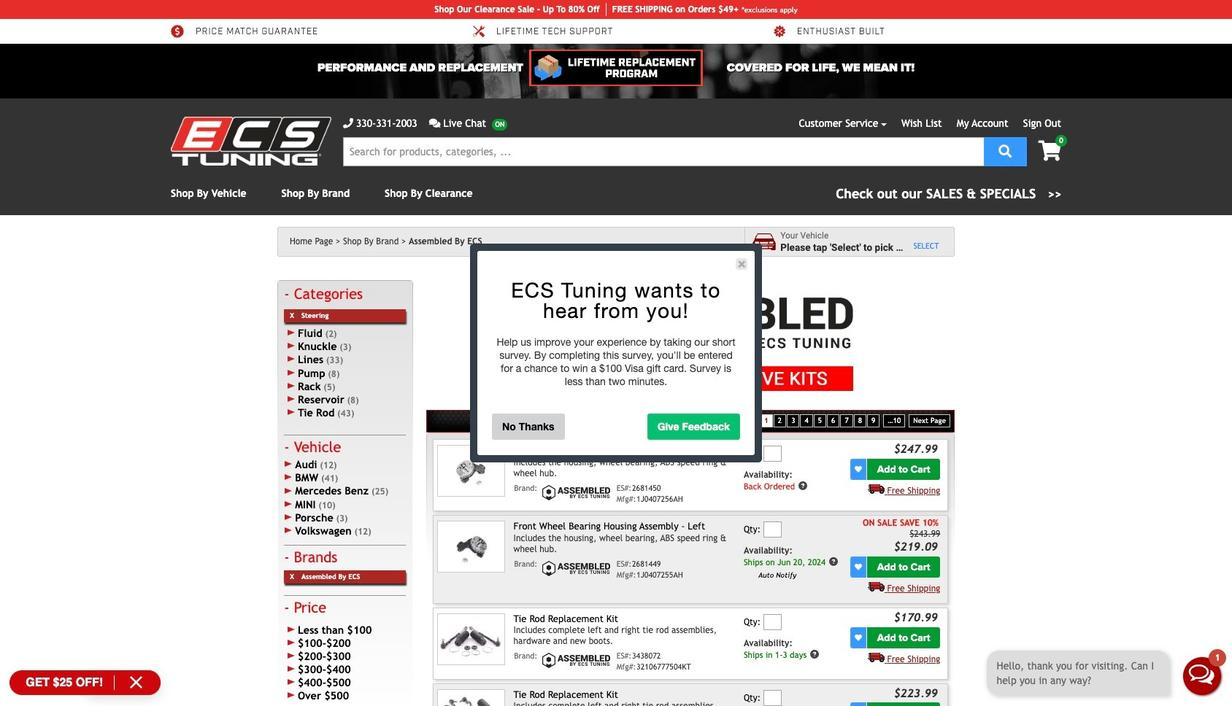 Task type: describe. For each thing, give the bounding box(es) containing it.
comments image
[[429, 118, 441, 129]]

assembled by ecs - corporate logo image for es#2681450 - 1j0407256ah -  front wheel bearing housing assembly - right - includes the housing, wheel bearing, abs speed ring & wheel hub. - assembled by ecs - volkswagen image at the left bottom
[[540, 484, 613, 502]]

2 free shipping image from the top
[[868, 582, 885, 592]]

es#3438072 - 32106777504kt - tie rod replacement kit - includes complete left and right tie rod assemblies, hardware and new boots. - assembled by ecs - bmw image
[[437, 614, 506, 666]]

add to wish list image
[[855, 466, 862, 473]]

question sign image
[[810, 650, 820, 660]]

es#3437244 - 32112228785kt - tie rod replacement kit - includes complete left and right tie rod assemblies, hardware and new boots. - assembled by ecs - bmw image
[[437, 690, 506, 707]]

phone image
[[343, 118, 353, 129]]

3 assembled by ecs - corporate logo image from the top
[[540, 652, 613, 671]]

1 vertical spatial question sign image
[[829, 557, 839, 567]]

Search text field
[[343, 137, 984, 166]]

es#2681449 - 1j0407255ah -  front wheel bearing housing assembly - left - includes the housing, wheel bearing, abs speed ring & wheel hub. - assembled by ecs - volkswagen image
[[437, 521, 506, 573]]

assembled by ecs - corporate logo image for es#2681449 - 1j0407255ah -  front wheel bearing housing assembly - left - includes the housing, wheel bearing, abs speed ring & wheel hub. - assembled by ecs - volkswagen image at the left of page
[[540, 560, 613, 578]]



Task type: locate. For each thing, give the bounding box(es) containing it.
search image
[[999, 144, 1012, 157]]

free shipping image for es#3438072 - 32106777504kt - tie rod replacement kit - includes complete left and right tie rod assemblies, hardware and new boots. - assembled by ecs - bmw image
[[868, 652, 885, 663]]

2 add to wish list image from the top
[[855, 635, 862, 642]]

question sign image
[[798, 481, 808, 491], [829, 557, 839, 567]]

1 add to wish list image from the top
[[855, 564, 862, 571]]

0 vertical spatial question sign image
[[798, 481, 808, 491]]

ecs tuning image
[[171, 117, 332, 166]]

0 vertical spatial assembled by ecs - corporate logo image
[[540, 484, 613, 502]]

3 free shipping image from the top
[[868, 652, 885, 663]]

1 assembled by ecs - corporate logo image from the top
[[540, 484, 613, 502]]

0 vertical spatial free shipping image
[[868, 484, 885, 494]]

2 assembled by ecs - corporate logo image from the top
[[540, 560, 613, 578]]

None text field
[[764, 446, 782, 463], [764, 615, 782, 631], [764, 691, 782, 707], [764, 446, 782, 463], [764, 615, 782, 631], [764, 691, 782, 707]]

2 vertical spatial free shipping image
[[868, 652, 885, 663]]

lifetime replacement program banner image
[[529, 50, 703, 86]]

free shipping image for es#2681450 - 1j0407256ah -  front wheel bearing housing assembly - right - includes the housing, wheel bearing, abs speed ring & wheel hub. - assembled by ecs - volkswagen image at the left bottom
[[868, 484, 885, 494]]

shopping cart image
[[1039, 141, 1062, 161]]

1 vertical spatial free shipping image
[[868, 582, 885, 592]]

1 vertical spatial add to wish list image
[[855, 635, 862, 642]]

es#2681450 - 1j0407256ah -  front wheel bearing housing assembly - right - includes the housing, wheel bearing, abs speed ring & wheel hub. - assembled by ecs - volkswagen image
[[437, 446, 506, 497]]

add to wish list image
[[855, 564, 862, 571], [855, 635, 862, 642]]

free shipping image
[[868, 484, 885, 494], [868, 582, 885, 592], [868, 652, 885, 663]]

0 vertical spatial add to wish list image
[[855, 564, 862, 571]]

1 horizontal spatial question sign image
[[829, 557, 839, 567]]

1 vertical spatial assembled by ecs - corporate logo image
[[540, 560, 613, 578]]

1 free shipping image from the top
[[868, 484, 885, 494]]

2 vertical spatial assembled by ecs - corporate logo image
[[540, 652, 613, 671]]

assembled by ecs - corporate logo image
[[540, 484, 613, 502], [540, 560, 613, 578], [540, 652, 613, 671]]

None text field
[[764, 522, 782, 538]]

0 horizontal spatial question sign image
[[798, 481, 808, 491]]



Task type: vqa. For each thing, say whether or not it's contained in the screenshot.
the bottom Free Shipping icon
yes



